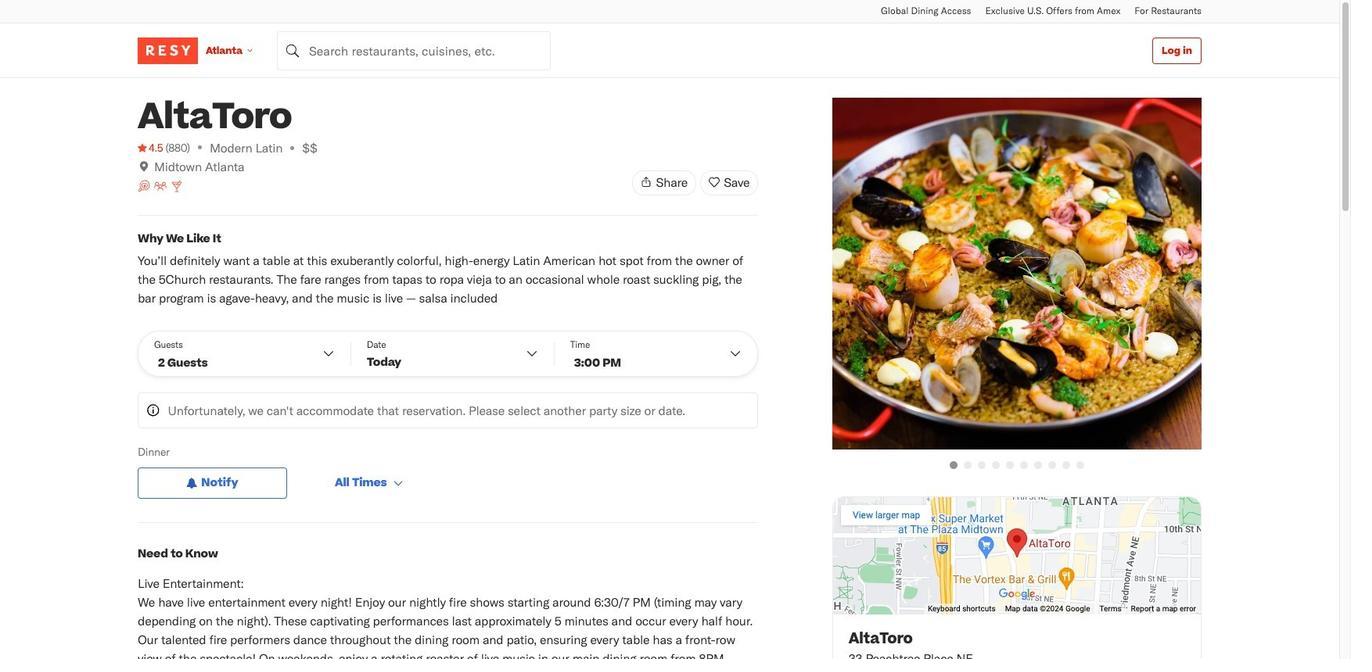 Task type: describe. For each thing, give the bounding box(es) containing it.
4.5 out of 5 stars image
[[138, 140, 163, 156]]



Task type: locate. For each thing, give the bounding box(es) containing it.
Search restaurants, cuisines, etc. text field
[[277, 31, 551, 70]]

None field
[[277, 31, 551, 70]]



Task type: vqa. For each thing, say whether or not it's contained in the screenshot.
890 reviews element
no



